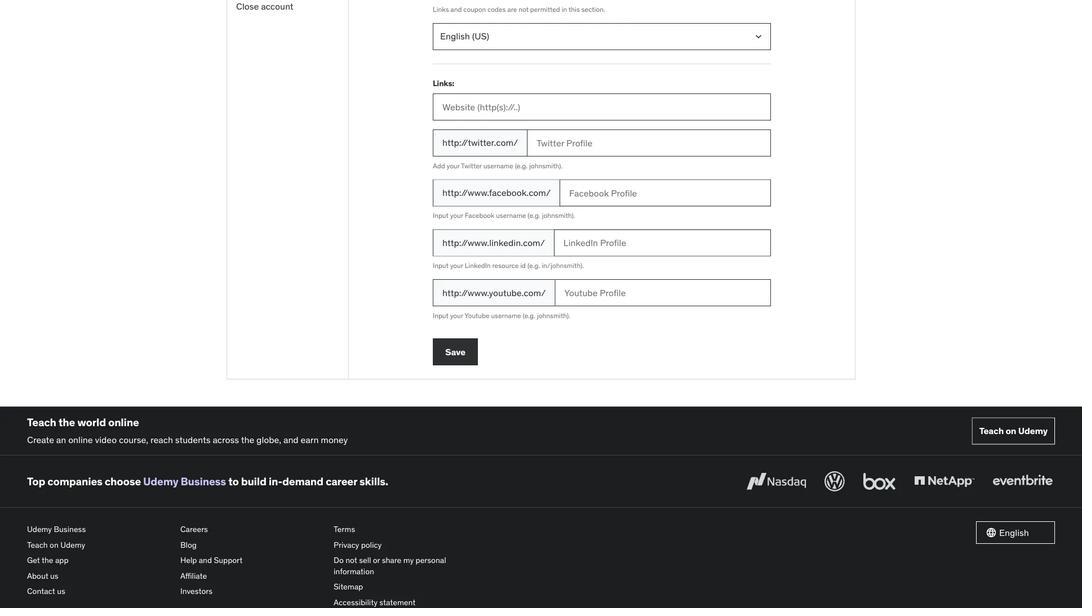 Task type: describe. For each thing, give the bounding box(es) containing it.
close
[[236, 0, 259, 12]]

blog link
[[180, 538, 325, 553]]

your for http://www.youtube.com/
[[450, 311, 463, 320]]

your for http://www.linkedin.com/
[[450, 261, 463, 270]]

affiliate
[[180, 571, 207, 581]]

linkedin
[[465, 261, 491, 270]]

0 vertical spatial and
[[450, 5, 462, 14]]

help and support link
[[180, 553, 325, 569]]

udemy up eventbrite image
[[1018, 425, 1048, 437]]

and inside teach the world online create an online video course, reach students across the globe, and earn money
[[283, 434, 298, 446]]

on inside "udemy business teach on udemy get the app about us contact us"
[[50, 540, 59, 550]]

0 horizontal spatial teach on udemy link
[[27, 538, 171, 553]]

get
[[27, 556, 40, 566]]

LinkedIn Profile text field
[[554, 230, 771, 257]]

1 horizontal spatial the
[[59, 416, 75, 429]]

students
[[175, 434, 211, 446]]

sitemap link
[[334, 580, 478, 595]]

the inside "udemy business teach on udemy get the app about us contact us"
[[42, 556, 53, 566]]

blog
[[180, 540, 197, 550]]

get the app link
[[27, 553, 171, 569]]

Website (http(s)://..) url field
[[433, 93, 771, 120]]

sell
[[359, 556, 371, 566]]

Facebook Profile text field
[[560, 180, 771, 207]]

personal
[[416, 556, 446, 566]]

close account
[[236, 0, 293, 12]]

youtube
[[464, 311, 489, 320]]

your for http://www.facebook.com/
[[450, 211, 463, 220]]

teach on udemy
[[979, 425, 1048, 437]]

udemy up the get
[[27, 524, 52, 535]]

add
[[433, 161, 445, 170]]

username for http://www.youtube.com/
[[491, 311, 521, 320]]

johnsmith). for http://www.facebook.com/
[[542, 211, 575, 220]]

section.
[[581, 5, 605, 14]]

contact us link
[[27, 584, 171, 600]]

coupon
[[463, 5, 486, 14]]

in-
[[269, 475, 282, 488]]

to
[[228, 475, 239, 488]]

on inside teach on udemy link
[[1006, 425, 1016, 437]]

facebook
[[465, 211, 494, 220]]

input for http://www.linkedin.com/
[[433, 261, 448, 270]]

investors
[[180, 587, 212, 597]]

investors link
[[180, 584, 325, 600]]

links
[[433, 5, 449, 14]]

reach
[[150, 434, 173, 446]]

input for http://www.facebook.com/
[[433, 211, 448, 220]]

0 horizontal spatial online
[[68, 434, 93, 446]]

teach the world online create an online video course, reach students across the globe, and earn money
[[27, 416, 348, 446]]

twitter
[[461, 161, 482, 170]]

in/johnsmith).
[[542, 261, 584, 270]]

Twitter Profile text field
[[527, 129, 771, 157]]

about us link
[[27, 569, 171, 584]]

add your twitter username (e.g. johnsmith).
[[433, 161, 563, 170]]

johnsmith). for http://twitter.com/
[[529, 161, 563, 170]]

my
[[403, 556, 414, 566]]

codes
[[488, 5, 506, 14]]

career
[[326, 475, 357, 488]]

sitemap
[[334, 582, 363, 592]]

english button
[[976, 522, 1055, 544]]

and inside careers blog help and support affiliate investors
[[199, 556, 212, 566]]

not inside terms privacy policy do not sell or share my personal information sitemap accessibility statement
[[346, 556, 357, 566]]

(e.g. for http://www.youtube.com/
[[523, 311, 535, 320]]

your for http://twitter.com/
[[447, 161, 460, 170]]

about
[[27, 571, 48, 581]]

volkswagen image
[[822, 470, 847, 494]]

across
[[213, 434, 239, 446]]

accessibility statement link
[[334, 595, 478, 609]]

video
[[95, 434, 117, 446]]

top companies choose udemy business to build in-demand career skills.
[[27, 475, 388, 488]]

(e.g. right id
[[527, 261, 540, 270]]

input your youtube username (e.g. johnsmith).
[[433, 311, 570, 320]]

careers
[[180, 524, 208, 535]]

share
[[382, 556, 401, 566]]

companies
[[47, 475, 102, 488]]

(e.g. for http://twitter.com/
[[515, 161, 528, 170]]

close account link
[[227, 0, 348, 15]]



Task type: locate. For each thing, give the bounding box(es) containing it.
input
[[433, 211, 448, 220], [433, 261, 448, 270], [433, 311, 448, 320]]

1 horizontal spatial teach on udemy link
[[972, 418, 1055, 445]]

1 vertical spatial the
[[241, 434, 254, 446]]

teach inside teach the world online create an online video course, reach students across the globe, and earn money
[[27, 416, 56, 429]]

save
[[445, 346, 466, 358]]

input left youtube
[[433, 311, 448, 320]]

teach on udemy link
[[972, 418, 1055, 445], [27, 538, 171, 553]]

username down http://www.youtube.com/
[[491, 311, 521, 320]]

id
[[520, 261, 526, 270]]

(e.g. down http://www.facebook.com/
[[528, 211, 540, 220]]

1 horizontal spatial business
[[181, 475, 226, 488]]

input your facebook username (e.g. johnsmith).
[[433, 211, 575, 220]]

http://www.facebook.com/
[[442, 187, 551, 199]]

and left earn
[[283, 434, 298, 446]]

1 vertical spatial teach on udemy link
[[27, 538, 171, 553]]

box image
[[861, 470, 898, 494]]

and right links
[[450, 5, 462, 14]]

2 input from the top
[[433, 261, 448, 270]]

udemy right "choose"
[[143, 475, 178, 488]]

careers blog help and support affiliate investors
[[180, 524, 242, 597]]

(e.g.
[[515, 161, 528, 170], [528, 211, 540, 220], [527, 261, 540, 270], [523, 311, 535, 320]]

contact
[[27, 587, 55, 597]]

us right the about
[[50, 571, 58, 581]]

teach on udemy link up the about us link at bottom
[[27, 538, 171, 553]]

(e.g. down http://www.youtube.com/
[[523, 311, 535, 320]]

(e.g. for http://www.facebook.com/
[[528, 211, 540, 220]]

us
[[50, 571, 58, 581], [57, 587, 65, 597]]

small image
[[986, 528, 997, 539]]

0 vertical spatial on
[[1006, 425, 1016, 437]]

0 horizontal spatial the
[[42, 556, 53, 566]]

on up app
[[50, 540, 59, 550]]

affiliate link
[[180, 569, 325, 584]]

build
[[241, 475, 266, 488]]

udemy business link up get the app link
[[27, 522, 171, 538]]

udemy
[[1018, 425, 1048, 437], [143, 475, 178, 488], [27, 524, 52, 535], [60, 540, 85, 550]]

business
[[181, 475, 226, 488], [54, 524, 86, 535]]

Youtube Profile text field
[[555, 280, 771, 307]]

links:
[[433, 78, 454, 88]]

money
[[321, 434, 348, 446]]

0 vertical spatial username
[[483, 161, 513, 170]]

teach on udemy link up eventbrite image
[[972, 418, 1055, 445]]

http://www.linkedin.com/
[[442, 237, 545, 249]]

globe,
[[256, 434, 281, 446]]

username for http://www.facebook.com/
[[496, 211, 526, 220]]

0 horizontal spatial on
[[50, 540, 59, 550]]

0 horizontal spatial not
[[346, 556, 357, 566]]

are
[[507, 5, 517, 14]]

accessibility
[[334, 598, 378, 608]]

save button
[[433, 339, 478, 366]]

1 vertical spatial username
[[496, 211, 526, 220]]

business up app
[[54, 524, 86, 535]]

us right contact
[[57, 587, 65, 597]]

app
[[55, 556, 68, 566]]

information
[[334, 567, 374, 577]]

demand
[[282, 475, 323, 488]]

1 horizontal spatial online
[[108, 416, 139, 429]]

not up the information
[[346, 556, 357, 566]]

input left 'linkedin' at the left
[[433, 261, 448, 270]]

0 vertical spatial the
[[59, 416, 75, 429]]

do not sell or share my personal information button
[[334, 553, 478, 580]]

username
[[483, 161, 513, 170], [496, 211, 526, 220], [491, 311, 521, 320]]

teach for the
[[27, 416, 56, 429]]

your
[[447, 161, 460, 170], [450, 211, 463, 220], [450, 261, 463, 270], [450, 311, 463, 320]]

teach for on
[[979, 425, 1004, 437]]

not right the are on the top left of page
[[519, 5, 529, 14]]

an
[[56, 434, 66, 446]]

business left to
[[181, 475, 226, 488]]

2 horizontal spatial and
[[450, 5, 462, 14]]

3 input from the top
[[433, 311, 448, 320]]

terms privacy policy do not sell or share my personal information sitemap accessibility statement
[[334, 524, 446, 608]]

in
[[562, 5, 567, 14]]

nasdaq image
[[744, 470, 809, 494]]

username right twitter
[[483, 161, 513, 170]]

your left the facebook at the top left of the page
[[450, 211, 463, 220]]

on up eventbrite image
[[1006, 425, 1016, 437]]

johnsmith).
[[529, 161, 563, 170], [542, 211, 575, 220], [537, 311, 570, 320]]

links and coupon codes are not permitted in this section.
[[433, 5, 605, 14]]

udemy up app
[[60, 540, 85, 550]]

online
[[108, 416, 139, 429], [68, 434, 93, 446]]

udemy business link
[[143, 475, 226, 488], [27, 522, 171, 538]]

the right the get
[[42, 556, 53, 566]]

not
[[519, 5, 529, 14], [346, 556, 357, 566]]

2 vertical spatial the
[[42, 556, 53, 566]]

the
[[59, 416, 75, 429], [241, 434, 254, 446], [42, 556, 53, 566]]

1 vertical spatial business
[[54, 524, 86, 535]]

2 vertical spatial johnsmith).
[[537, 311, 570, 320]]

johnsmith). for http://www.youtube.com/
[[537, 311, 570, 320]]

0 vertical spatial teach on udemy link
[[972, 418, 1055, 445]]

teach inside "udemy business teach on udemy get the app about us contact us"
[[27, 540, 48, 550]]

online right the an
[[68, 434, 93, 446]]

1 vertical spatial johnsmith).
[[542, 211, 575, 220]]

0 vertical spatial input
[[433, 211, 448, 220]]

http://twitter.com/
[[442, 137, 518, 149]]

johnsmith). up in/johnsmith).
[[542, 211, 575, 220]]

0 vertical spatial online
[[108, 416, 139, 429]]

top
[[27, 475, 45, 488]]

english
[[999, 527, 1029, 539]]

udemy business link down students
[[143, 475, 226, 488]]

1 vertical spatial udemy business link
[[27, 522, 171, 538]]

1 vertical spatial us
[[57, 587, 65, 597]]

terms link
[[334, 522, 478, 538]]

help
[[180, 556, 197, 566]]

account
[[261, 0, 293, 12]]

business inside "udemy business teach on udemy get the app about us contact us"
[[54, 524, 86, 535]]

0 horizontal spatial business
[[54, 524, 86, 535]]

support
[[214, 556, 242, 566]]

your left 'linkedin' at the left
[[450, 261, 463, 270]]

eventbrite image
[[990, 470, 1055, 494]]

1 horizontal spatial not
[[519, 5, 529, 14]]

world
[[77, 416, 106, 429]]

the up the an
[[59, 416, 75, 429]]

input your linkedin resource id (e.g. in/johnsmith).
[[433, 261, 584, 270]]

and right help
[[199, 556, 212, 566]]

netapp image
[[912, 470, 977, 494]]

this
[[569, 5, 580, 14]]

0 vertical spatial johnsmith).
[[529, 161, 563, 170]]

your right add on the left of the page
[[447, 161, 460, 170]]

privacy
[[334, 540, 359, 550]]

1 input from the top
[[433, 211, 448, 220]]

2 horizontal spatial the
[[241, 434, 254, 446]]

earn
[[301, 434, 319, 446]]

create
[[27, 434, 54, 446]]

(e.g. up http://www.facebook.com/
[[515, 161, 528, 170]]

the left globe,
[[241, 434, 254, 446]]

2 vertical spatial input
[[433, 311, 448, 320]]

1 horizontal spatial on
[[1006, 425, 1016, 437]]

policy
[[361, 540, 382, 550]]

johnsmith). down in/johnsmith).
[[537, 311, 570, 320]]

2 vertical spatial username
[[491, 311, 521, 320]]

course,
[[119, 434, 148, 446]]

username for http://twitter.com/
[[483, 161, 513, 170]]

privacy policy link
[[334, 538, 478, 553]]

on
[[1006, 425, 1016, 437], [50, 540, 59, 550]]

username down http://www.facebook.com/
[[496, 211, 526, 220]]

1 vertical spatial on
[[50, 540, 59, 550]]

input left the facebook at the top left of the page
[[433, 211, 448, 220]]

choose
[[105, 475, 141, 488]]

statement
[[379, 598, 416, 608]]

1 horizontal spatial and
[[283, 434, 298, 446]]

or
[[373, 556, 380, 566]]

0 vertical spatial udemy business link
[[143, 475, 226, 488]]

0 horizontal spatial and
[[199, 556, 212, 566]]

2 vertical spatial and
[[199, 556, 212, 566]]

1 vertical spatial online
[[68, 434, 93, 446]]

0 vertical spatial us
[[50, 571, 58, 581]]

online up course, at the left of page
[[108, 416, 139, 429]]

http://www.youtube.com/
[[442, 287, 546, 299]]

1 vertical spatial input
[[433, 261, 448, 270]]

resource
[[492, 261, 519, 270]]

udemy business teach on udemy get the app about us contact us
[[27, 524, 86, 597]]

permitted
[[530, 5, 560, 14]]

terms
[[334, 524, 355, 535]]

johnsmith). up http://www.facebook.com/
[[529, 161, 563, 170]]

1 vertical spatial not
[[346, 556, 357, 566]]

do
[[334, 556, 344, 566]]

skills.
[[359, 475, 388, 488]]

careers link
[[180, 522, 325, 538]]

0 vertical spatial not
[[519, 5, 529, 14]]

1 vertical spatial and
[[283, 434, 298, 446]]

your left youtube
[[450, 311, 463, 320]]

0 vertical spatial business
[[181, 475, 226, 488]]

input for http://www.youtube.com/
[[433, 311, 448, 320]]



Task type: vqa. For each thing, say whether or not it's contained in the screenshot.
leverage
no



